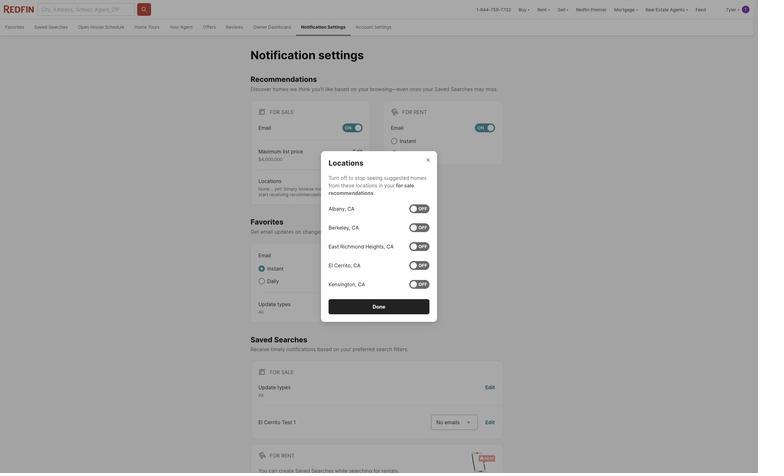 Task type: describe. For each thing, give the bounding box(es) containing it.
timely
[[271, 347, 285, 353]]

schedule
[[105, 24, 124, 30]]

you'll
[[312, 86, 324, 92]]

edit for update types
[[485, 385, 495, 391]]

2 all from the top
[[258, 393, 263, 398]]

recommendations
[[251, 75, 317, 84]]

reviews
[[226, 24, 243, 30]]

sale for discover
[[281, 109, 294, 115]]

redfin premier
[[576, 7, 607, 12]]

from
[[329, 183, 340, 189]]

price
[[291, 148, 303, 155]]

changes
[[303, 229, 323, 235]]

browse
[[299, 186, 314, 192]]

.
[[373, 190, 375, 196]]

based inside the recommendations discover homes we think you'll like based on your browsing—even ones your saved searches may miss.
[[335, 86, 349, 92]]

sale
[[404, 183, 414, 189]]

favorites link
[[0, 19, 29, 36]]

seeing
[[367, 175, 383, 181]]

submit search image
[[141, 6, 147, 13]]

filters.
[[394, 347, 409, 353]]

edit button for update types
[[485, 384, 495, 398]]

7732
[[501, 7, 511, 12]]

account settings link
[[351, 19, 397, 36]]

to inside the favorites get email updates on changes to the homes in
[[324, 229, 329, 235]]

locations dialog
[[321, 151, 437, 322]]

turn
[[329, 175, 339, 181]]

more
[[315, 186, 326, 192]]

saved searches link
[[29, 19, 73, 36]]

Daily radio
[[391, 151, 397, 157]]

reviews link
[[221, 19, 248, 36]]

on inside saved searches receive timely notifications based on your preferred search filters.
[[333, 347, 339, 353]]

0 horizontal spatial for rent
[[270, 453, 294, 459]]

turn off to stop seeing suggested homes from these locations in your
[[329, 175, 427, 189]]

updates
[[274, 229, 294, 235]]

done button
[[329, 300, 429, 315]]

feed button
[[692, 0, 722, 19]]

owner dashboard link
[[248, 19, 296, 36]]

on inside the favorites get email updates on changes to the homes in
[[295, 229, 301, 235]]

notification settings
[[301, 24, 346, 30]]

for sale recommendations
[[329, 183, 414, 196]]

think
[[298, 86, 310, 92]]

miss.
[[486, 86, 498, 92]]

daily for daily radio
[[400, 151, 411, 157]]

stop
[[355, 175, 365, 181]]

edit for no emails
[[485, 420, 495, 426]]

settings for notification settings
[[327, 24, 346, 30]]

offers
[[203, 24, 216, 30]]

locations for locations
[[329, 159, 363, 168]]

edit for maximum list price
[[353, 148, 362, 155]]

your inside saved searches receive timely notifications based on your preferred search filters.
[[341, 347, 351, 353]]

searches for saved searches receive timely notifications based on your preferred search filters.
[[274, 336, 307, 344]]

notification settings
[[251, 48, 364, 62]]

settings for account settings
[[374, 24, 392, 30]]

redfin
[[576, 7, 589, 12]]

dashboard
[[268, 24, 291, 30]]

house
[[90, 24, 104, 30]]

1 types from the top
[[277, 301, 291, 308]]

favorites get email updates on changes to the homes in
[[251, 218, 363, 235]]

locations
[[356, 183, 377, 189]]

locations element
[[329, 151, 371, 168]]

emails
[[445, 420, 460, 426]]

offers link
[[198, 19, 221, 36]]

we
[[290, 86, 297, 92]]

759-
[[491, 7, 501, 12]]

no
[[436, 420, 443, 426]]

open house schedule
[[78, 24, 124, 30]]

your agent link
[[165, 19, 198, 36]]

for
[[396, 183, 403, 189]]

settings
[[318, 48, 364, 62]]

1-844-759-7732 link
[[476, 7, 511, 12]]

1 all from the top
[[258, 310, 263, 315]]

test
[[282, 420, 292, 426]]

yet!
[[274, 186, 282, 192]]

1-
[[476, 7, 480, 12]]

instant radio for daily radio
[[391, 138, 397, 144]]

searches for saved searches
[[48, 24, 68, 30]]

owner
[[253, 24, 267, 30]]

on for sale
[[345, 125, 352, 131]]

el cerrito test 1
[[258, 420, 296, 426]]

may
[[474, 86, 484, 92]]

in inside turn off to stop seeing suggested homes from these locations in your
[[379, 183, 383, 189]]

list
[[283, 148, 290, 155]]

homes inside the recommendations discover homes we think you'll like based on your browsing—even ones your saved searches may miss.
[[273, 86, 289, 92]]

search
[[376, 347, 392, 353]]

cerrito
[[264, 420, 280, 426]]

recommendations discover homes we think you'll like based on your browsing—even ones your saved searches may miss.
[[251, 75, 498, 92]]

suggested
[[384, 175, 409, 181]]

saved searches
[[34, 24, 68, 30]]

email down the email
[[258, 253, 271, 259]]

0 vertical spatial for rent
[[402, 109, 427, 115]]

ones
[[410, 86, 421, 92]]



Task type: locate. For each thing, give the bounding box(es) containing it.
1-844-759-7732
[[476, 7, 511, 12]]

locations up off at the top
[[329, 159, 363, 168]]

1 vertical spatial daily
[[267, 278, 279, 285]]

preferred
[[353, 347, 375, 353]]

on right like
[[351, 86, 357, 92]]

edit button for locations
[[353, 178, 362, 197]]

for sale for discover
[[270, 109, 294, 115]]

None checkbox
[[342, 124, 362, 132], [409, 205, 429, 213], [409, 224, 429, 232], [409, 242, 429, 251], [342, 124, 362, 132], [409, 205, 429, 213], [409, 224, 429, 232], [409, 242, 429, 251]]

homes right the
[[340, 229, 356, 235]]

favorites inside the favorites get email updates on changes to the homes in
[[251, 218, 283, 227]]

saved for saved searches receive timely notifications based on your preferred search filters.
[[251, 336, 272, 344]]

1 horizontal spatial favorites
[[251, 218, 283, 227]]

daily right daily radio
[[400, 151, 411, 157]]

redfin premier button
[[572, 0, 610, 19]]

maximum list price $4,000,000
[[258, 148, 303, 162]]

sale
[[281, 109, 294, 115], [281, 370, 294, 376]]

$4,000,000
[[258, 157, 283, 162]]

1 horizontal spatial instant
[[400, 138, 416, 144]]

no emails
[[436, 420, 460, 426]]

account settings
[[356, 24, 392, 30]]

your left preferred
[[341, 347, 351, 353]]

done
[[373, 304, 385, 310]]

searches left open
[[48, 24, 68, 30]]

types
[[277, 301, 291, 308], [277, 385, 291, 391]]

1 horizontal spatial in
[[379, 183, 383, 189]]

daily for daily option
[[267, 278, 279, 285]]

1 vertical spatial types
[[277, 385, 291, 391]]

2 sale from the top
[[281, 370, 294, 376]]

locations
[[329, 159, 363, 168], [258, 178, 282, 185]]

homes
[[273, 86, 289, 92], [411, 175, 427, 181], [327, 186, 341, 192], [340, 229, 356, 235]]

2 horizontal spatial saved
[[435, 86, 449, 92]]

user photo image
[[742, 6, 750, 13]]

locations inside locations none... yet! simply browse more homes to start receiving recommendations.
[[258, 178, 282, 185]]

your inside turn off to stop seeing suggested homes from these locations in your
[[384, 183, 395, 189]]

none...
[[258, 186, 273, 192]]

0 vertical spatial on
[[351, 86, 357, 92]]

0 horizontal spatial rent
[[281, 453, 294, 459]]

2 horizontal spatial on
[[351, 86, 357, 92]]

saved right ones
[[435, 86, 449, 92]]

1 vertical spatial searches
[[451, 86, 473, 92]]

0 vertical spatial types
[[277, 301, 291, 308]]

daily right daily option
[[267, 278, 279, 285]]

1 horizontal spatial locations
[[329, 159, 363, 168]]

1 horizontal spatial for rent
[[402, 109, 427, 115]]

homes inside the favorites get email updates on changes to the homes in
[[340, 229, 356, 235]]

maximum
[[258, 148, 281, 155]]

1 vertical spatial rent
[[281, 453, 294, 459]]

2 horizontal spatial to
[[349, 175, 354, 181]]

discover
[[251, 86, 271, 92]]

0 vertical spatial favorites
[[5, 24, 24, 30]]

update types all down daily option
[[258, 301, 291, 315]]

homes inside turn off to stop seeing suggested homes from these locations in your
[[411, 175, 427, 181]]

1 horizontal spatial on
[[333, 347, 339, 353]]

saved right favorites link
[[34, 24, 47, 30]]

1 update from the top
[[258, 301, 276, 308]]

favorites for favorites get email updates on changes to the homes in
[[251, 218, 283, 227]]

all up el
[[258, 393, 263, 398]]

owner dashboard
[[253, 24, 291, 30]]

0 vertical spatial saved
[[34, 24, 47, 30]]

instant for instant radio associated with daily radio
[[400, 138, 416, 144]]

0 horizontal spatial on
[[345, 125, 352, 131]]

notification
[[301, 24, 326, 30], [251, 48, 316, 62]]

favorites for favorites
[[5, 24, 24, 30]]

0 vertical spatial update
[[258, 301, 276, 308]]

1 vertical spatial update
[[258, 385, 276, 391]]

your left for
[[384, 183, 395, 189]]

to right off at the top
[[349, 175, 354, 181]]

2 vertical spatial saved
[[251, 336, 272, 344]]

edit button for maximum list price
[[353, 148, 362, 162]]

1 vertical spatial favorites
[[251, 218, 283, 227]]

homes inside locations none... yet! simply browse more homes to start receiving recommendations.
[[327, 186, 341, 192]]

receive
[[251, 347, 269, 353]]

browsing—even
[[370, 86, 408, 92]]

1 vertical spatial all
[[258, 393, 263, 398]]

1 vertical spatial instant radio
[[258, 266, 265, 272]]

your
[[170, 24, 179, 30]]

for sale down timely
[[270, 370, 294, 376]]

homes up sale
[[411, 175, 427, 181]]

edit
[[353, 148, 362, 155], [353, 178, 362, 185], [485, 385, 495, 391], [485, 420, 495, 426]]

searches left may in the right top of the page
[[451, 86, 473, 92]]

1 vertical spatial instant
[[267, 266, 284, 272]]

edit button
[[353, 148, 362, 162], [353, 178, 362, 197], [485, 384, 495, 398], [485, 419, 495, 427]]

sale down timely
[[281, 370, 294, 376]]

rent
[[414, 109, 427, 115], [281, 453, 294, 459]]

1 vertical spatial to
[[342, 186, 346, 192]]

agent
[[180, 24, 193, 30]]

1 vertical spatial for rent
[[270, 453, 294, 459]]

0 horizontal spatial instant radio
[[258, 266, 265, 272]]

1 horizontal spatial on
[[477, 125, 484, 131]]

settings right account
[[374, 24, 392, 30]]

Daily radio
[[258, 278, 265, 285]]

email for for sale
[[258, 125, 271, 131]]

instant
[[400, 138, 416, 144], [267, 266, 284, 272]]

recommendations.
[[290, 192, 328, 197]]

0 horizontal spatial on
[[295, 229, 301, 235]]

0 vertical spatial notification
[[301, 24, 326, 30]]

tours
[[148, 24, 160, 30]]

homes down turn
[[327, 186, 341, 192]]

2 update from the top
[[258, 385, 276, 391]]

1 vertical spatial saved
[[435, 86, 449, 92]]

in inside the favorites get email updates on changes to the homes in
[[357, 229, 361, 235]]

1 horizontal spatial rent
[[414, 109, 427, 115]]

edit button for no emails
[[485, 419, 495, 427]]

home
[[134, 24, 147, 30]]

0 vertical spatial update types all
[[258, 301, 291, 315]]

in right the
[[357, 229, 361, 235]]

1 vertical spatial locations
[[258, 178, 282, 185]]

saved inside saved searches link
[[34, 24, 47, 30]]

0 vertical spatial locations
[[329, 159, 363, 168]]

email
[[260, 229, 273, 235]]

1 vertical spatial on
[[295, 229, 301, 235]]

notification up notification settings
[[301, 24, 326, 30]]

to inside turn off to stop seeing suggested homes from these locations in your
[[349, 175, 354, 181]]

notification for notification settings
[[301, 24, 326, 30]]

0 vertical spatial for sale
[[270, 109, 294, 115]]

0 vertical spatial all
[[258, 310, 263, 315]]

update types all
[[258, 301, 291, 315], [258, 385, 291, 398]]

2 vertical spatial to
[[324, 229, 329, 235]]

0 vertical spatial daily
[[400, 151, 411, 157]]

based right like
[[335, 86, 349, 92]]

for sale down the we
[[270, 109, 294, 115]]

on inside the recommendations discover homes we think you'll like based on your browsing—even ones your saved searches may miss.
[[351, 86, 357, 92]]

0 vertical spatial based
[[335, 86, 349, 92]]

notification settings link
[[296, 19, 351, 36]]

1 vertical spatial based
[[317, 347, 332, 353]]

on right updates
[[295, 229, 301, 235]]

instant radio for daily option
[[258, 266, 265, 272]]

based right notifications
[[317, 347, 332, 353]]

on
[[345, 125, 352, 131], [477, 125, 484, 131]]

None checkbox
[[475, 124, 495, 132], [409, 261, 429, 270], [409, 280, 429, 289], [475, 124, 495, 132], [409, 261, 429, 270], [409, 280, 429, 289]]

0 horizontal spatial instant
[[267, 266, 284, 272]]

2 on from the left
[[477, 125, 484, 131]]

all down daily option
[[258, 310, 263, 315]]

locations inside "element"
[[329, 159, 363, 168]]

daily
[[400, 151, 411, 157], [267, 278, 279, 285]]

0 vertical spatial sale
[[281, 109, 294, 115]]

based inside saved searches receive timely notifications based on your preferred search filters.
[[317, 347, 332, 353]]

1 horizontal spatial instant radio
[[391, 138, 397, 144]]

saved up receive
[[251, 336, 272, 344]]

1 update types all from the top
[[258, 301, 291, 315]]

simply
[[283, 186, 297, 192]]

update types all up "cerrito"
[[258, 385, 291, 398]]

0 horizontal spatial in
[[357, 229, 361, 235]]

feed
[[696, 7, 706, 12]]

0 vertical spatial in
[[379, 183, 383, 189]]

on for rent
[[477, 125, 484, 131]]

home tours link
[[129, 19, 165, 36]]

settings
[[327, 24, 346, 30], [374, 24, 392, 30]]

sale down the we
[[281, 109, 294, 115]]

0 horizontal spatial settings
[[327, 24, 346, 30]]

instant radio up daily option
[[258, 266, 265, 272]]

1 vertical spatial in
[[357, 229, 361, 235]]

2 update types all from the top
[[258, 385, 291, 398]]

1 vertical spatial for sale
[[270, 370, 294, 376]]

notification up 'recommendations'
[[251, 48, 316, 62]]

844-
[[480, 7, 491, 12]]

off
[[341, 175, 347, 181]]

premier
[[591, 7, 607, 12]]

0 vertical spatial instant
[[400, 138, 416, 144]]

0 horizontal spatial saved
[[34, 24, 47, 30]]

notifications
[[286, 347, 316, 353]]

receiving
[[269, 192, 288, 197]]

instant for instant radio associated with daily option
[[267, 266, 284, 272]]

2 for sale from the top
[[270, 370, 294, 376]]

email for for rent
[[391, 125, 403, 131]]

open house schedule link
[[73, 19, 129, 36]]

settings left account
[[327, 24, 346, 30]]

0 vertical spatial instant radio
[[391, 138, 397, 144]]

on left preferred
[[333, 347, 339, 353]]

0 horizontal spatial based
[[317, 347, 332, 353]]

saved inside the recommendations discover homes we think you'll like based on your browsing—even ones your saved searches may miss.
[[435, 86, 449, 92]]

to left the
[[324, 229, 329, 235]]

saved searches receive timely notifications based on your preferred search filters.
[[251, 336, 409, 353]]

for sale for searches
[[270, 370, 294, 376]]

based
[[335, 86, 349, 92], [317, 347, 332, 353]]

0 vertical spatial to
[[349, 175, 354, 181]]

account
[[356, 24, 373, 30]]

your right ones
[[423, 86, 433, 92]]

your
[[358, 86, 369, 92], [423, 86, 433, 92], [384, 183, 395, 189], [341, 347, 351, 353]]

1 vertical spatial update types all
[[258, 385, 291, 398]]

1 vertical spatial notification
[[251, 48, 316, 62]]

your agent
[[170, 24, 193, 30]]

0 horizontal spatial to
[[324, 229, 329, 235]]

start
[[258, 192, 268, 197]]

saved for saved searches
[[34, 24, 47, 30]]

1 horizontal spatial based
[[335, 86, 349, 92]]

searches inside saved searches receive timely notifications based on your preferred search filters.
[[274, 336, 307, 344]]

searches inside the recommendations discover homes we think you'll like based on your browsing—even ones your saved searches may miss.
[[451, 86, 473, 92]]

home tours
[[134, 24, 160, 30]]

open
[[78, 24, 89, 30]]

homes down 'recommendations'
[[273, 86, 289, 92]]

your left browsing—even
[[358, 86, 369, 92]]

to right from
[[342, 186, 346, 192]]

1 settings from the left
[[327, 24, 346, 30]]

instant radio up daily radio
[[391, 138, 397, 144]]

on
[[351, 86, 357, 92], [295, 229, 301, 235], [333, 347, 339, 353]]

2 types from the top
[[277, 385, 291, 391]]

in
[[379, 183, 383, 189], [357, 229, 361, 235]]

1 horizontal spatial settings
[[374, 24, 392, 30]]

get
[[251, 229, 259, 235]]

1 on from the left
[[345, 125, 352, 131]]

email
[[258, 125, 271, 131], [391, 125, 403, 131], [258, 253, 271, 259]]

all
[[258, 310, 263, 315], [258, 393, 263, 398]]

el
[[258, 420, 263, 426]]

searches up notifications
[[274, 336, 307, 344]]

1 horizontal spatial to
[[342, 186, 346, 192]]

email up daily radio
[[391, 125, 403, 131]]

the
[[331, 229, 338, 235]]

0 horizontal spatial searches
[[48, 24, 68, 30]]

locations for locations none... yet! simply browse more homes to start receiving recommendations.
[[258, 178, 282, 185]]

notification for notification settings
[[251, 48, 316, 62]]

1 horizontal spatial daily
[[400, 151, 411, 157]]

Instant radio
[[391, 138, 397, 144], [258, 266, 265, 272]]

sale for searches
[[281, 370, 294, 376]]

1 for sale from the top
[[270, 109, 294, 115]]

0 horizontal spatial daily
[[267, 278, 279, 285]]

2 vertical spatial searches
[[274, 336, 307, 344]]

to inside locations none... yet! simply browse more homes to start receiving recommendations.
[[342, 186, 346, 192]]

0 vertical spatial rent
[[414, 109, 427, 115]]

saved inside saved searches receive timely notifications based on your preferred search filters.
[[251, 336, 272, 344]]

0 horizontal spatial favorites
[[5, 24, 24, 30]]

edit for locations
[[353, 178, 362, 185]]

1
[[294, 420, 296, 426]]

2 vertical spatial on
[[333, 347, 339, 353]]

1 sale from the top
[[281, 109, 294, 115]]

2 settings from the left
[[374, 24, 392, 30]]

1 vertical spatial sale
[[281, 370, 294, 376]]

0 vertical spatial searches
[[48, 24, 68, 30]]

email up maximum
[[258, 125, 271, 131]]

locations up none...
[[258, 178, 282, 185]]

1 horizontal spatial saved
[[251, 336, 272, 344]]

1 horizontal spatial searches
[[274, 336, 307, 344]]

recommendations
[[329, 190, 373, 196]]

in down seeing
[[379, 183, 383, 189]]

0 horizontal spatial locations
[[258, 178, 282, 185]]

2 horizontal spatial searches
[[451, 86, 473, 92]]

locations none... yet! simply browse more homes to start receiving recommendations.
[[258, 178, 346, 197]]



Task type: vqa. For each thing, say whether or not it's contained in the screenshot.
the previous image
no



